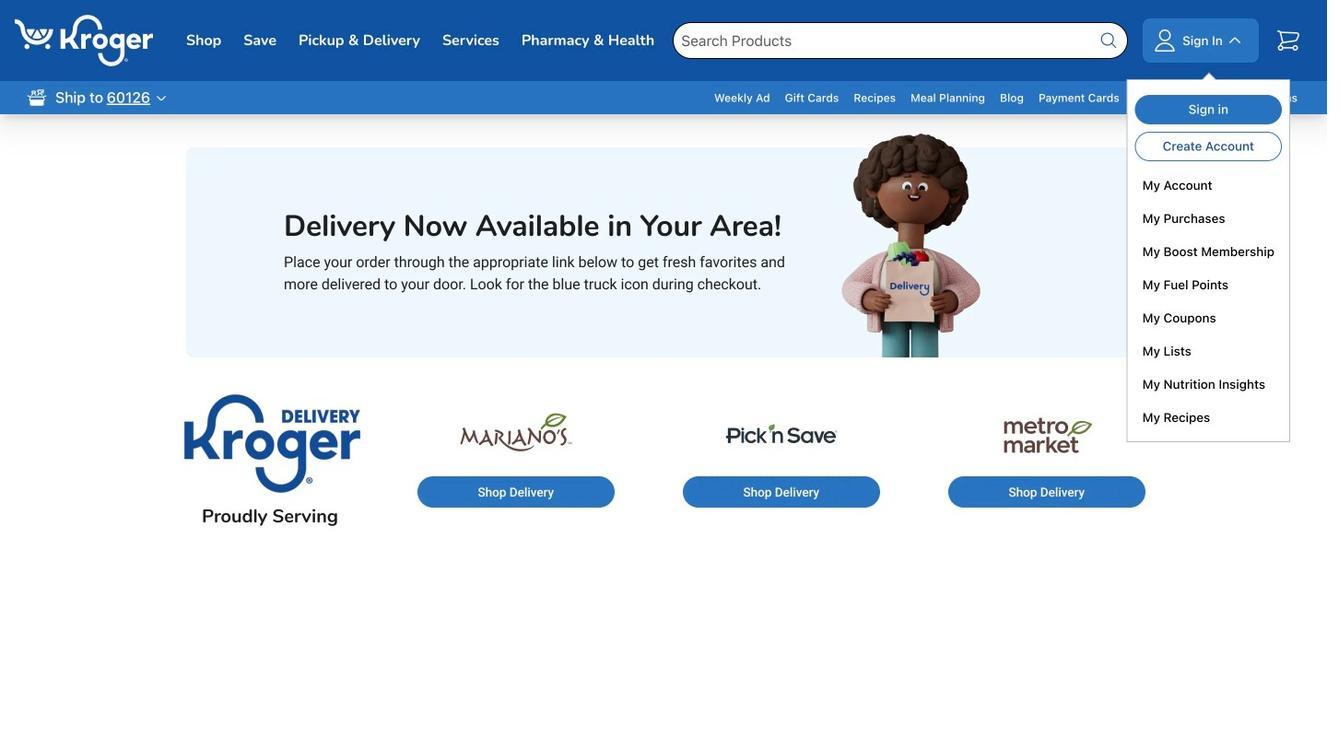 Task type: vqa. For each thing, say whether or not it's contained in the screenshot.
SHARE VIA PINTEREST Icon
no



Task type: describe. For each thing, give the bounding box(es) containing it.
pick 'n save logo, shop delivery image
[[664, 395, 900, 528]]

search image
[[1098, 30, 1120, 52]]

Search search field
[[673, 22, 1129, 59]]

up image
[[1227, 31, 1245, 50]]



Task type: locate. For each thing, give the bounding box(es) containing it.
None search field
[[673, 0, 1129, 81]]

account menu image
[[1151, 26, 1180, 55]]

kroger delivery proudly serving image
[[184, 395, 362, 528]]

kroger logo image
[[15, 15, 153, 66]]

metro market logo, shop delivery image
[[930, 395, 1166, 528]]

delivery now available in your area. place your order through the appropriate link below to get fresh favorites and more delivered to your door. look for the blue truck icon during checkout. image
[[74, 129, 1254, 358]]

mariano's logo, shop delivery image
[[398, 395, 634, 528]]



